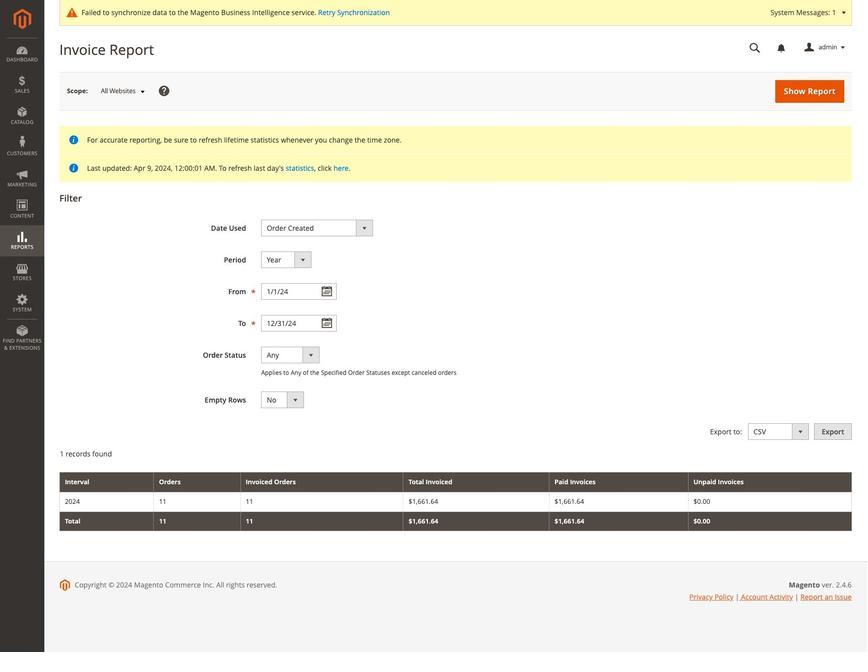Task type: locate. For each thing, give the bounding box(es) containing it.
magento admin panel image
[[13, 9, 31, 29]]

menu bar
[[0, 38, 44, 357]]

None text field
[[261, 283, 337, 300], [261, 315, 337, 332], [261, 283, 337, 300], [261, 315, 337, 332]]

None text field
[[743, 39, 768, 56]]



Task type: vqa. For each thing, say whether or not it's contained in the screenshot.
From text field
no



